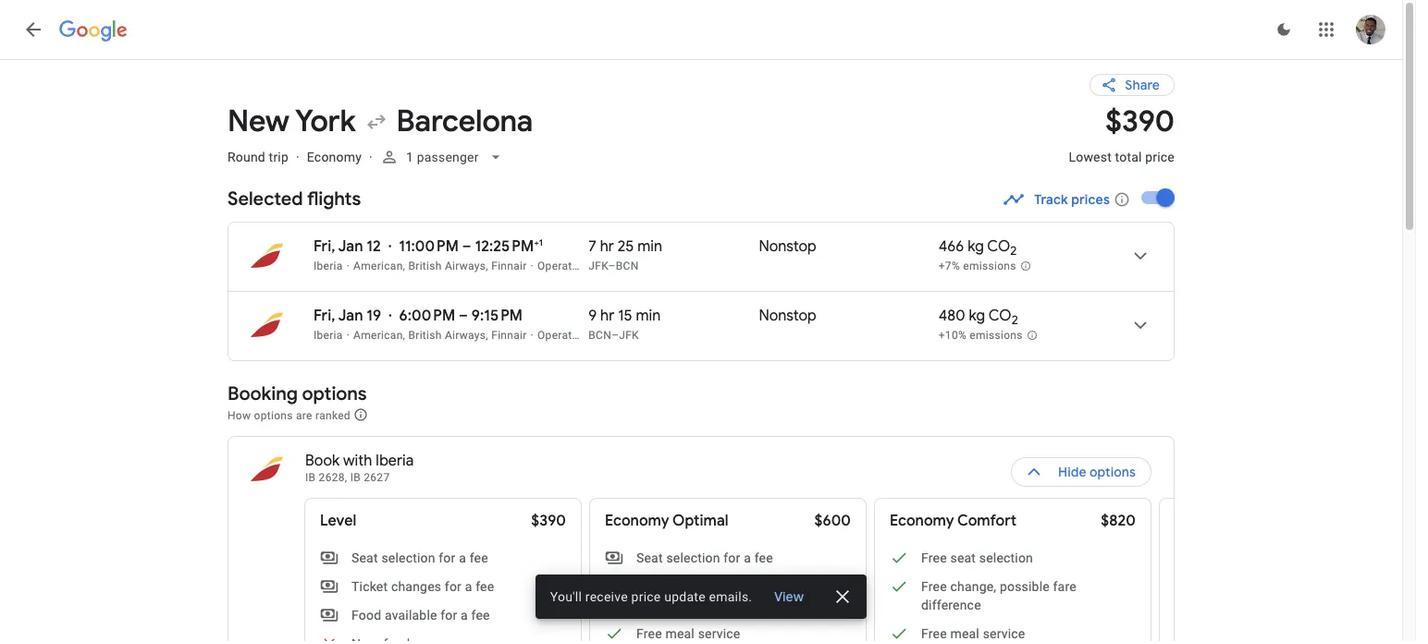 Task type: locate. For each thing, give the bounding box(es) containing it.
american, down 12
[[353, 260, 405, 273]]

flight details. return flight on friday, january 19. leaves josep tarradellas barcelona-el prat airport at 6:00 pm on friday, january 19 and arrives at john f. kennedy international airport at 9:15 pm on friday, january 19. image
[[1118, 303, 1163, 348]]

co inside '480 kg co 2'
[[988, 307, 1012, 326]]

emissions down 466 kg co 2
[[963, 260, 1016, 273]]

economy left optimal
[[605, 512, 669, 531]]

1 vertical spatial spain
[[683, 329, 712, 342]]

1 horizontal spatial change,
[[950, 580, 996, 595]]

 image
[[369, 150, 373, 165], [347, 260, 350, 273]]

0 horizontal spatial price
[[631, 590, 661, 605]]

a right changes
[[465, 580, 472, 595]]

change, down free seat selection
[[950, 580, 996, 595]]

for down total duration 9 hr 15 min. element
[[635, 329, 650, 342]]

total
[[1115, 150, 1142, 165]]

economy comfort
[[890, 512, 1017, 531]]

how
[[228, 409, 251, 422]]

price left update
[[631, 590, 661, 605]]

Departure time: 6:00 PM. text field
[[399, 307, 455, 326]]

nonstop for 9 hr 15 min
[[759, 307, 816, 326]]

1 finnair from the top
[[491, 260, 527, 273]]

difference
[[636, 598, 696, 613], [921, 598, 981, 613]]

6:00 pm – 9:15 pm
[[399, 307, 523, 326]]

0 horizontal spatial seat selection for a fee
[[351, 551, 488, 566]]

0 horizontal spatial difference
[[636, 598, 696, 613]]

0 vertical spatial fri,
[[314, 238, 335, 256]]

difference right receive
[[636, 598, 696, 613]]

0 horizontal spatial possible
[[715, 580, 765, 595]]

american, down 19
[[353, 329, 405, 342]]

spain down total duration 7 hr 25 min. element at the top
[[683, 260, 712, 273]]

jfk down 7
[[589, 260, 608, 273]]

1 horizontal spatial possible
[[1000, 580, 1050, 595]]

2 horizontal spatial options
[[1090, 464, 1136, 481]]

new
[[228, 103, 289, 141]]

options inside hide options dropdown button
[[1090, 464, 1136, 481]]

$390 down share
[[1105, 103, 1175, 141]]

jfk
[[589, 260, 608, 273], [619, 329, 639, 342]]

nonstop flight. element
[[759, 238, 816, 259], [759, 307, 816, 328]]

fri, inside departing flight on friday, january 12. leaves john f. kennedy international airport at 11:00 pm on friday, january 12 and arrives at josep tarradellas barcelona-el prat airport at 12:25 pm on saturday, january 13. element
[[314, 238, 335, 256]]

bcn down 9 at the left
[[589, 329, 611, 342]]

flight details. departing flight on friday, january 12. leaves john f. kennedy international airport at 11:00 pm on friday, january 12 and arrives at josep tarradellas barcelona-el prat airport at 12:25 pm on saturday, january 13. image
[[1118, 234, 1163, 278]]

1 spain from the top
[[683, 260, 712, 273]]

share
[[1125, 77, 1160, 93]]

1 vertical spatial american,
[[353, 329, 405, 342]]

main content containing new york
[[228, 59, 1416, 642]]

1 vertical spatial options
[[254, 409, 293, 422]]

1 horizontal spatial options
[[302, 383, 367, 406]]

american,
[[353, 260, 405, 273], [353, 329, 405, 342]]

1 vertical spatial airways,
[[445, 329, 488, 342]]

 image
[[296, 150, 300, 165], [388, 238, 392, 256], [531, 260, 534, 273], [347, 329, 350, 342], [531, 329, 534, 342]]

operated by iberia for level spain for 15
[[537, 329, 712, 342]]

0 horizontal spatial seat
[[351, 551, 378, 566]]

2 vertical spatial options
[[1090, 464, 1136, 481]]

1 by from the top
[[588, 260, 600, 273]]

emissions down '480 kg co 2'
[[970, 329, 1023, 342]]

co
[[987, 238, 1010, 256], [988, 307, 1012, 326]]

0 vertical spatial hr
[[600, 238, 614, 256]]

difference down seat
[[921, 598, 981, 613]]

1 vertical spatial operated by iberia for level spain
[[537, 329, 712, 342]]

1 vertical spatial nonstop
[[759, 307, 816, 326]]

0 vertical spatial 2
[[1010, 243, 1017, 259]]

spain down total duration 9 hr 15 min. element
[[683, 329, 712, 342]]

1 vertical spatial jan
[[338, 307, 363, 326]]

0 vertical spatial price
[[1145, 150, 1175, 165]]

nonstop flight. element for 9 hr 15 min
[[759, 307, 816, 328]]

1 operated by iberia for level spain from the top
[[537, 260, 712, 273]]

for right changes
[[445, 580, 462, 595]]

loading results progress bar
[[0, 59, 1402, 63]]

2 up +10% emissions
[[1012, 313, 1018, 329]]

nonstop
[[759, 238, 816, 256], [759, 307, 816, 326]]

1 fri, from the top
[[314, 238, 335, 256]]

level down total duration 7 hr 25 min. element at the top
[[653, 260, 680, 273]]

$820
[[1101, 512, 1136, 531]]

possible for economy optimal
[[715, 580, 765, 595]]

$390 inside $390 lowest total price
[[1105, 103, 1175, 141]]

a
[[459, 551, 466, 566], [744, 551, 751, 566], [465, 580, 472, 595], [461, 609, 468, 623]]

2 seat selection for a fee from the left
[[636, 551, 773, 566]]

1 horizontal spatial $390
[[1105, 103, 1175, 141]]

seat for economy optimal
[[636, 551, 663, 566]]

co up +10% emissions
[[988, 307, 1012, 326]]

0 horizontal spatial options
[[254, 409, 293, 422]]

level down total duration 9 hr 15 min. element
[[653, 329, 680, 342]]

0 vertical spatial bcn
[[616, 260, 639, 273]]

finnair down 9:15 pm text field
[[491, 329, 527, 342]]

2 fare from the left
[[1053, 580, 1076, 595]]

free down free seat selection
[[921, 580, 947, 595]]

0 vertical spatial nonstop flight. element
[[759, 238, 816, 259]]

total duration 9 hr 15 min. element
[[589, 307, 759, 328]]

hr inside 9 hr 15 min bcn – jfk
[[600, 307, 614, 326]]

480 kg co 2
[[939, 307, 1018, 329]]

2 possible from the left
[[1000, 580, 1050, 595]]

 image inside departing flight on friday, january 12. leaves john f. kennedy international airport at 11:00 pm on friday, january 12 and arrives at josep tarradellas barcelona-el prat airport at 12:25 pm on saturday, january 13. element
[[388, 238, 392, 256]]

1 free change, possible fare difference from the left
[[636, 580, 792, 613]]

0 vertical spatial level
[[653, 260, 680, 273]]

+10%
[[939, 329, 967, 342]]

1 vertical spatial nonstop flight. element
[[759, 307, 816, 328]]

0 vertical spatial emissions
[[963, 260, 1016, 273]]

american, for fri, jan 12
[[353, 260, 405, 273]]

1 horizontal spatial fare
[[1053, 580, 1076, 595]]

min
[[637, 238, 662, 256], [636, 307, 661, 326]]

2 horizontal spatial selection
[[979, 551, 1033, 566]]

390 us dollars element
[[1105, 103, 1175, 141]]

1 seat selection for a fee from the left
[[351, 551, 488, 566]]

track
[[1034, 191, 1068, 208]]

1 vertical spatial level
[[653, 329, 680, 342]]

$390 for $390
[[531, 512, 566, 531]]

bcn inside 7 hr 25 min jfk – bcn
[[616, 260, 639, 273]]

selection up changes
[[381, 551, 435, 566]]

1 vertical spatial emissions
[[970, 329, 1023, 342]]

ib down book
[[305, 472, 316, 485]]

american, british airways, finnair down 6:00 pm text box
[[353, 329, 527, 342]]

for
[[635, 260, 650, 273], [635, 329, 650, 342], [439, 551, 456, 566], [724, 551, 740, 566], [445, 580, 462, 595], [441, 609, 457, 623]]

2 nonstop flight. element from the top
[[759, 307, 816, 328]]

airways,
[[445, 260, 488, 273], [445, 329, 488, 342]]

price inside view status
[[631, 590, 661, 605]]

kg for 466
[[968, 238, 984, 256]]

economy up seat
[[890, 512, 954, 531]]

selection down comfort
[[979, 551, 1033, 566]]

a up emails.
[[744, 551, 751, 566]]

finnair down "arrival time: 12:25 pm on  saturday, january 13." text field
[[491, 260, 527, 273]]

1 possible from the left
[[715, 580, 765, 595]]

2 operated by iberia for level spain from the top
[[537, 329, 712, 342]]

1 vertical spatial kg
[[969, 307, 985, 326]]

operated left 9 hr 15 min bcn – jfk
[[537, 329, 585, 342]]

free
[[921, 551, 947, 566], [636, 580, 662, 595], [921, 580, 947, 595]]

price right total on the top right
[[1145, 150, 1175, 165]]

fee right changes
[[476, 580, 494, 595]]

selection for economy optimal
[[666, 551, 720, 566]]

seat up ticket
[[351, 551, 378, 566]]

0 vertical spatial jan
[[338, 238, 363, 256]]

options up ranked on the bottom
[[302, 383, 367, 406]]

options for hide
[[1090, 464, 1136, 481]]

1 horizontal spatial ib
[[350, 472, 361, 485]]

2 british from the top
[[408, 329, 442, 342]]

emissions
[[963, 260, 1016, 273], [970, 329, 1023, 342]]

0 vertical spatial operated by iberia for level spain
[[537, 260, 712, 273]]

learn more about booking options element
[[353, 405, 368, 425]]

$390 lowest total price
[[1069, 103, 1175, 165]]

co up +7% emissions
[[987, 238, 1010, 256]]

2 seat from the left
[[636, 551, 663, 566]]

2 ib from the left
[[350, 472, 361, 485]]

0 vertical spatial spain
[[683, 260, 712, 273]]

operated for 9
[[537, 329, 585, 342]]

2 selection from the left
[[666, 551, 720, 566]]

0 vertical spatial jfk
[[589, 260, 608, 273]]

economy
[[307, 150, 362, 165], [605, 512, 669, 531], [890, 512, 954, 531]]

bcn
[[616, 260, 639, 273], [589, 329, 611, 342]]

2 horizontal spatial economy
[[890, 512, 954, 531]]

1 vertical spatial finnair
[[491, 329, 527, 342]]

1 vertical spatial min
[[636, 307, 661, 326]]

0 vertical spatial finnair
[[491, 260, 527, 273]]

2 american, british airways, finnair from the top
[[353, 329, 527, 342]]

1 american, british airways, finnair from the top
[[353, 260, 527, 273]]

free change, possible fare difference for economy comfort
[[921, 580, 1076, 613]]

jan left 19
[[338, 307, 363, 326]]

1 vertical spatial bcn
[[589, 329, 611, 342]]

free seat selection
[[921, 551, 1033, 566]]

co inside 466 kg co 2
[[987, 238, 1010, 256]]

1 seat from the left
[[351, 551, 378, 566]]

operated by iberia for level spain down 25
[[537, 260, 712, 273]]

11:00 pm
[[399, 238, 459, 256]]

jan left 12
[[338, 238, 363, 256]]

economy for economy
[[307, 150, 362, 165]]

list
[[228, 223, 1174, 361]]

1 vertical spatial by
[[588, 329, 600, 342]]

min right 15
[[636, 307, 661, 326]]

2 vertical spatial level
[[320, 512, 356, 531]]

main content
[[228, 59, 1416, 642]]

2 fri, from the top
[[314, 307, 335, 326]]

1 vertical spatial american, british airways, finnair
[[353, 329, 527, 342]]

options down booking
[[254, 409, 293, 422]]

min inside 7 hr 25 min jfk – bcn
[[637, 238, 662, 256]]

Departure time: 11:00 PM. text field
[[399, 238, 459, 256]]

– inside 9 hr 15 min bcn – jfk
[[611, 329, 619, 342]]

free change, possible fare difference
[[636, 580, 792, 613], [921, 580, 1076, 613]]

1 selection from the left
[[381, 551, 435, 566]]

spain for 7 hr 25 min
[[683, 260, 712, 273]]

by for 7
[[588, 260, 600, 273]]

1 nonstop flight. element from the top
[[759, 238, 816, 259]]

1 horizontal spatial economy
[[605, 512, 669, 531]]

british down the 6:00 pm
[[408, 329, 442, 342]]

free for economy comfort
[[921, 580, 947, 595]]

0 horizontal spatial ib
[[305, 472, 316, 485]]

change, down optimal
[[665, 580, 712, 595]]

0 vertical spatial options
[[302, 383, 367, 406]]

2 airways, from the top
[[445, 329, 488, 342]]

1 vertical spatial 2
[[1012, 313, 1018, 329]]

0 vertical spatial operated
[[537, 260, 585, 273]]

new york
[[228, 103, 356, 141]]

1 vertical spatial operated
[[537, 329, 585, 342]]

operated by iberia for level spain down 15
[[537, 329, 712, 342]]

1 airways, from the top
[[445, 260, 488, 273]]

for down total duration 7 hr 25 min. element at the top
[[635, 260, 650, 273]]

1 change, from the left
[[665, 580, 712, 595]]

food
[[351, 609, 381, 623]]

fee down ticket changes for a fee
[[471, 609, 490, 623]]

kg
[[968, 238, 984, 256], [969, 307, 985, 326]]

finnair for 7 hr 25 min
[[491, 260, 527, 273]]

jan for 19
[[338, 307, 363, 326]]

1 vertical spatial british
[[408, 329, 442, 342]]

jan
[[338, 238, 363, 256], [338, 307, 363, 326]]

1 american, from the top
[[353, 260, 405, 273]]

american, british airways, finnair
[[353, 260, 527, 273], [353, 329, 527, 342]]

0 vertical spatial british
[[408, 260, 442, 273]]

2 american, from the top
[[353, 329, 405, 342]]

0 vertical spatial american, british airways, finnair
[[353, 260, 527, 273]]

free change, possible fare difference for economy optimal
[[636, 580, 792, 613]]

operated
[[537, 260, 585, 273], [537, 329, 585, 342]]

seat selection for a fee for economy optimal
[[636, 551, 773, 566]]

2 nonstop from the top
[[759, 307, 816, 326]]

you'll
[[550, 590, 582, 605]]

british for fri, jan 12
[[408, 260, 442, 273]]

seat selection for a fee for level
[[351, 551, 488, 566]]

0 vertical spatial american,
[[353, 260, 405, 273]]

operated by iberia for level spain
[[537, 260, 712, 273], [537, 329, 712, 342]]

ib
[[305, 472, 316, 485], [350, 472, 361, 485]]

1 vertical spatial co
[[988, 307, 1012, 326]]

fri,
[[314, 238, 335, 256], [314, 307, 335, 326]]

1 horizontal spatial seat
[[636, 551, 663, 566]]

1 horizontal spatial selection
[[666, 551, 720, 566]]

fri, down flights
[[314, 238, 335, 256]]

bcn inside 9 hr 15 min bcn – jfk
[[589, 329, 611, 342]]

departing flight on friday, january 12. leaves john f. kennedy international airport at 11:00 pm on friday, january 12 and arrives at josep tarradellas barcelona-el prat airport at 12:25 pm on saturday, january 13. element
[[314, 237, 543, 256]]

1 vertical spatial $390
[[531, 512, 566, 531]]

fri, left 19
[[314, 307, 335, 326]]

hide options button
[[1011, 450, 1152, 495]]

1 nonstop from the top
[[759, 238, 816, 256]]

$390
[[1105, 103, 1175, 141], [531, 512, 566, 531]]

2 difference from the left
[[921, 598, 981, 613]]

by down 7
[[588, 260, 600, 273]]

1 horizontal spatial difference
[[921, 598, 981, 613]]

hr right 9 at the left
[[600, 307, 614, 326]]

1 jan from the top
[[338, 238, 363, 256]]

2 free change, possible fare difference from the left
[[921, 580, 1076, 613]]

2 inside '480 kg co 2'
[[1012, 313, 1018, 329]]

trip
[[269, 150, 289, 165]]

american, british airways, finnair for fri, jan 12
[[353, 260, 527, 273]]

seat selection for a fee down optimal
[[636, 551, 773, 566]]

spain
[[683, 260, 712, 273], [683, 329, 712, 342]]

airways, down 6:00 pm – 9:15 pm
[[445, 329, 488, 342]]

1 vertical spatial jfk
[[619, 329, 639, 342]]

seat for level
[[351, 551, 378, 566]]

possible
[[715, 580, 765, 595], [1000, 580, 1050, 595]]

0 vertical spatial airways,
[[445, 260, 488, 273]]

ib down with
[[350, 472, 361, 485]]

kg inside '480 kg co 2'
[[969, 307, 985, 326]]

selection
[[381, 551, 435, 566], [666, 551, 720, 566], [979, 551, 1033, 566]]

1 vertical spatial fri,
[[314, 307, 335, 326]]

2
[[1010, 243, 1017, 259], [1012, 313, 1018, 329]]

hr inside 7 hr 25 min jfk – bcn
[[600, 238, 614, 256]]

0 horizontal spatial $390
[[531, 512, 566, 531]]

min right 25
[[637, 238, 662, 256]]

american, british airways, finnair down 11:00 pm
[[353, 260, 527, 273]]

0 horizontal spatial bcn
[[589, 329, 611, 342]]

$390 up you'll
[[531, 512, 566, 531]]

2 finnair from the top
[[491, 329, 527, 342]]

by down 9 at the left
[[588, 329, 600, 342]]

seat
[[351, 551, 378, 566], [636, 551, 663, 566]]

1 horizontal spatial jfk
[[619, 329, 639, 342]]

finnair
[[491, 260, 527, 273], [491, 329, 527, 342]]

jfk inside 7 hr 25 min jfk – bcn
[[589, 260, 608, 273]]

total duration 7 hr 25 min. element
[[589, 238, 759, 259]]

share button
[[1090, 74, 1175, 96]]

1 horizontal spatial price
[[1145, 150, 1175, 165]]

2 spain from the top
[[683, 329, 712, 342]]

kg up +10% emissions
[[969, 307, 985, 326]]

0 vertical spatial kg
[[968, 238, 984, 256]]

2 jan from the top
[[338, 307, 363, 326]]

 image left "1"
[[369, 150, 373, 165]]

2 inside 466 kg co 2
[[1010, 243, 1017, 259]]

2 operated from the top
[[537, 329, 585, 342]]

480
[[939, 307, 965, 326]]

for right available
[[441, 609, 457, 623]]

0 vertical spatial nonstop
[[759, 238, 816, 256]]

0 horizontal spatial fare
[[768, 580, 792, 595]]

 image down fri, jan 12
[[347, 260, 350, 273]]

possible left view
[[715, 580, 765, 595]]

nonstop flight. element for 7 hr 25 min
[[759, 238, 816, 259]]

0 vertical spatial min
[[637, 238, 662, 256]]

jfk down 15
[[619, 329, 639, 342]]

1 vertical spatial  image
[[347, 260, 350, 273]]

change,
[[665, 580, 712, 595], [950, 580, 996, 595]]

0 horizontal spatial selection
[[381, 551, 435, 566]]

british for fri, jan 19
[[408, 329, 442, 342]]

2 change, from the left
[[950, 580, 996, 595]]

1 horizontal spatial bcn
[[616, 260, 639, 273]]

1 vertical spatial hr
[[600, 307, 614, 326]]

1 difference from the left
[[636, 598, 696, 613]]

0 horizontal spatial change,
[[665, 580, 712, 595]]

2 up +7% emissions
[[1010, 243, 1017, 259]]

list containing fri, jan 12
[[228, 223, 1174, 361]]

fare
[[768, 580, 792, 595], [1053, 580, 1076, 595]]

kg up +7% emissions
[[968, 238, 984, 256]]

Arrival time: 9:15 PM. text field
[[471, 307, 523, 326]]

Arrival time: 12:25 PM on  Saturday, January 13. text field
[[475, 237, 543, 256]]

2 by from the top
[[588, 329, 600, 342]]

1 horizontal spatial free change, possible fare difference
[[921, 580, 1076, 613]]

for up ticket changes for a fee
[[439, 551, 456, 566]]

None text field
[[1069, 103, 1175, 181]]

466
[[939, 238, 964, 256]]

1 passenger
[[406, 150, 479, 165]]

iberia up 2627
[[376, 452, 414, 471]]

1
[[406, 150, 413, 165]]

free left update
[[636, 580, 662, 595]]

bcn down 25
[[616, 260, 639, 273]]

options right hide
[[1090, 464, 1136, 481]]

0 vertical spatial co
[[987, 238, 1010, 256]]

0 horizontal spatial free change, possible fare difference
[[636, 580, 792, 613]]

1 fare from the left
[[768, 580, 792, 595]]

operated down "+1"
[[537, 260, 585, 273]]

possible down free seat selection
[[1000, 580, 1050, 595]]

1 operated from the top
[[537, 260, 585, 273]]

learn more about tracked prices image
[[1114, 191, 1130, 208]]

1 vertical spatial price
[[631, 590, 661, 605]]

2 for 466 kg co
[[1010, 243, 1017, 259]]

hr right 7
[[600, 238, 614, 256]]

Flight numbers IB 2628, IB 2627 text field
[[305, 472, 390, 485]]

seat selection for a fee up ticket changes for a fee
[[351, 551, 488, 566]]

by
[[588, 260, 600, 273], [588, 329, 600, 342]]

options
[[302, 383, 367, 406], [254, 409, 293, 422], [1090, 464, 1136, 481]]

6:00 pm
[[399, 307, 455, 326]]

seat selection for a fee
[[351, 551, 488, 566], [636, 551, 773, 566]]

difference for comfort
[[921, 598, 981, 613]]

british down 11:00 pm
[[408, 260, 442, 273]]

1 horizontal spatial  image
[[369, 150, 373, 165]]

0 horizontal spatial  image
[[347, 260, 350, 273]]

0 horizontal spatial jfk
[[589, 260, 608, 273]]

seat up you'll receive price update emails.
[[636, 551, 663, 566]]

airways, down 11:00 pm – 12:25 pm +1
[[445, 260, 488, 273]]

selection down optimal
[[666, 551, 720, 566]]

0 vertical spatial $390
[[1105, 103, 1175, 141]]

1 horizontal spatial seat selection for a fee
[[636, 551, 773, 566]]

min inside 9 hr 15 min bcn – jfk
[[636, 307, 661, 326]]

economy down york
[[307, 150, 362, 165]]

0 vertical spatial by
[[588, 260, 600, 273]]

level down 2628,
[[320, 512, 356, 531]]

kg for 480
[[969, 307, 985, 326]]

1 british from the top
[[408, 260, 442, 273]]

iberia
[[314, 260, 343, 273], [603, 260, 632, 273], [314, 329, 343, 342], [603, 329, 632, 342], [376, 452, 414, 471]]

update
[[664, 590, 706, 605]]

kg inside 466 kg co 2
[[968, 238, 984, 256]]

0 horizontal spatial economy
[[307, 150, 362, 165]]



Task type: vqa. For each thing, say whether or not it's contained in the screenshot.
9 hr 15 min's Finnair
yes



Task type: describe. For each thing, give the bounding box(es) containing it.
booking options
[[228, 383, 367, 406]]

airways, for fri, jan 12
[[445, 260, 488, 273]]

+10% emissions
[[939, 329, 1023, 342]]

available
[[385, 609, 437, 623]]

fri, for fri, jan 19
[[314, 307, 335, 326]]

ticket changes for a fee
[[351, 580, 494, 595]]

spain for 9 hr 15 min
[[683, 329, 712, 342]]

none text field containing $390
[[1069, 103, 1175, 181]]

co for 480 kg co
[[988, 307, 1012, 326]]

round trip
[[228, 150, 289, 165]]

hr for 9
[[600, 307, 614, 326]]

1 passenger button
[[373, 135, 512, 179]]

view
[[774, 589, 804, 606]]

you'll receive price update emails.
[[550, 590, 752, 605]]

2628,
[[319, 472, 347, 485]]

hr for 7
[[600, 238, 614, 256]]

25
[[618, 238, 634, 256]]

ticket
[[351, 580, 388, 595]]

iberia inside book with iberia ib 2628, ib 2627
[[376, 452, 414, 471]]

co for 466 kg co
[[987, 238, 1010, 256]]

12
[[367, 238, 381, 256]]

a down ticket changes for a fee
[[461, 609, 468, 623]]

12:25 pm
[[475, 238, 534, 256]]

9 hr 15 min bcn – jfk
[[589, 307, 661, 342]]

selection for level
[[381, 551, 435, 566]]

changes
[[391, 580, 441, 595]]

emails.
[[709, 590, 752, 605]]

7
[[589, 238, 596, 256]]

options for how
[[254, 409, 293, 422]]

prices
[[1071, 191, 1110, 208]]

return flight on friday, january 19. leaves josep tarradellas barcelona-el prat airport at 6:00 pm on friday, january 19 and arrives at john f. kennedy international airport at 9:15 pm on friday, january 19. element
[[314, 307, 523, 326]]

lowest
[[1069, 150, 1112, 165]]

change, for optimal
[[665, 580, 712, 595]]

nonstop for 7 hr 25 min
[[759, 238, 816, 256]]

book
[[305, 452, 340, 471]]

iberia down 25
[[603, 260, 632, 273]]

change appearance image
[[1262, 7, 1306, 52]]

fee up ticket changes for a fee
[[470, 551, 488, 566]]

view button
[[760, 581, 819, 614]]

american, british airways, finnair for fri, jan 19
[[353, 329, 527, 342]]

seat
[[950, 551, 976, 566]]

selected flights
[[228, 188, 361, 211]]

economy optimal
[[605, 512, 728, 531]]

min for 9 hr 15 min
[[636, 307, 661, 326]]

466 kg co 2
[[939, 238, 1017, 259]]

american, for fri, jan 19
[[353, 329, 405, 342]]

operated for 7
[[537, 260, 585, 273]]

11:00 pm – 12:25 pm +1
[[399, 237, 543, 256]]

price inside $390 lowest total price
[[1145, 150, 1175, 165]]

iberia down fri, jan 19 at the left of page
[[314, 329, 343, 342]]

New York to Barcelona and back text field
[[228, 103, 1047, 141]]

emissions for 466 kg co
[[963, 260, 1016, 273]]

economy for economy comfort
[[890, 512, 954, 531]]

$390 for $390 lowest total price
[[1105, 103, 1175, 141]]

barcelona
[[396, 103, 533, 141]]

free left seat
[[921, 551, 947, 566]]

ranked
[[315, 409, 350, 422]]

2627
[[364, 472, 390, 485]]

jfk inside 9 hr 15 min bcn – jfk
[[619, 329, 639, 342]]

3 selection from the left
[[979, 551, 1033, 566]]

view status
[[535, 575, 867, 620]]

1 ib from the left
[[305, 472, 316, 485]]

airways, for fri, jan 19
[[445, 329, 488, 342]]

go back image
[[22, 18, 44, 41]]

possible for economy comfort
[[1000, 580, 1050, 595]]

0 vertical spatial  image
[[369, 150, 373, 165]]

fri, for fri, jan 12
[[314, 238, 335, 256]]

free for economy optimal
[[636, 580, 662, 595]]

how options are ranked
[[228, 409, 353, 422]]

by for 9
[[588, 329, 600, 342]]

jan for 12
[[338, 238, 363, 256]]

iberia down 15
[[603, 329, 632, 342]]

difference for optimal
[[636, 598, 696, 613]]

– inside 11:00 pm – 12:25 pm +1
[[462, 238, 471, 256]]

book with iberia ib 2628, ib 2627
[[305, 452, 414, 485]]

options for booking
[[302, 383, 367, 406]]

+7%
[[939, 260, 960, 273]]

food available for a fee
[[351, 609, 490, 623]]

for up emails.
[[724, 551, 740, 566]]

learn more about booking options image
[[353, 408, 368, 423]]

7 hr 25 min jfk – bcn
[[589, 238, 662, 273]]

a up ticket changes for a fee
[[459, 551, 466, 566]]

level for 7 hr 25 min
[[653, 260, 680, 273]]

2 for 480 kg co
[[1012, 313, 1018, 329]]

list inside main content
[[228, 223, 1174, 361]]

emissions for 480 kg co
[[970, 329, 1023, 342]]

receive
[[585, 590, 628, 605]]

fri, jan 12
[[314, 238, 381, 256]]

flights
[[307, 188, 361, 211]]

9:15 pm
[[471, 307, 523, 326]]

$600
[[814, 512, 851, 531]]

optimal
[[672, 512, 728, 531]]

min for 7 hr 25 min
[[637, 238, 662, 256]]

with
[[343, 452, 372, 471]]

are
[[296, 409, 312, 422]]

– inside 7 hr 25 min jfk – bcn
[[608, 260, 616, 273]]

selected
[[228, 188, 303, 211]]

economy for economy optimal
[[605, 512, 669, 531]]

+1
[[534, 237, 543, 249]]

comfort
[[957, 512, 1017, 531]]

round
[[228, 150, 265, 165]]

fee up view button
[[754, 551, 773, 566]]

change, for comfort
[[950, 580, 996, 595]]

19
[[367, 307, 381, 326]]

+7% emissions
[[939, 260, 1016, 273]]

track prices
[[1034, 191, 1110, 208]]

booking
[[228, 383, 298, 406]]

level for 9 hr 15 min
[[653, 329, 680, 342]]

hide
[[1058, 464, 1086, 481]]

passenger
[[417, 150, 479, 165]]

9
[[589, 307, 597, 326]]

fare for $600
[[768, 580, 792, 595]]

fri, jan 19
[[314, 307, 381, 326]]

hide options
[[1058, 464, 1136, 481]]

finnair for 9 hr 15 min
[[491, 329, 527, 342]]

iberia down fri, jan 12
[[314, 260, 343, 273]]

15
[[618, 307, 632, 326]]

fare for $820
[[1053, 580, 1076, 595]]

operated by iberia for level spain for 25
[[537, 260, 712, 273]]

york
[[295, 103, 356, 141]]



